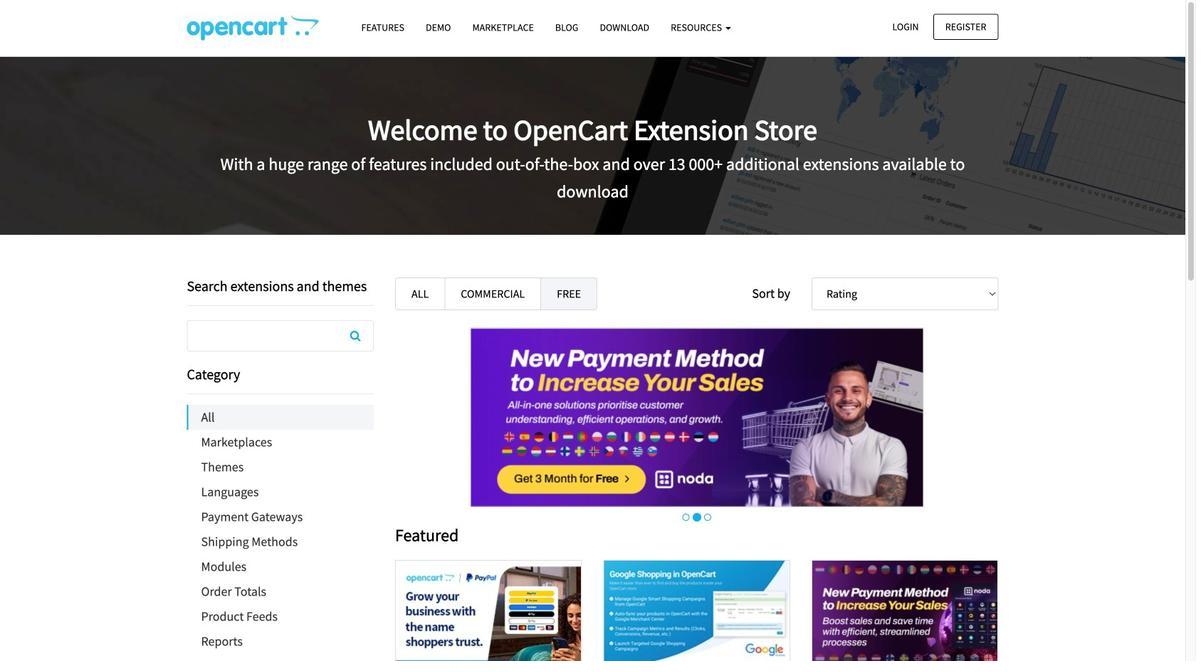 Task type: locate. For each thing, give the bounding box(es) containing it.
search image
[[350, 331, 361, 342]]

opencart extensions image
[[187, 15, 319, 41]]

google shopping for opencart image
[[605, 561, 790, 662]]



Task type: describe. For each thing, give the bounding box(es) containing it.
node image
[[470, 328, 924, 508]]

paypal checkout integration image
[[396, 561, 581, 662]]

noda image
[[813, 561, 998, 662]]



Task type: vqa. For each thing, say whether or not it's contained in the screenshot.
Download to the left
no



